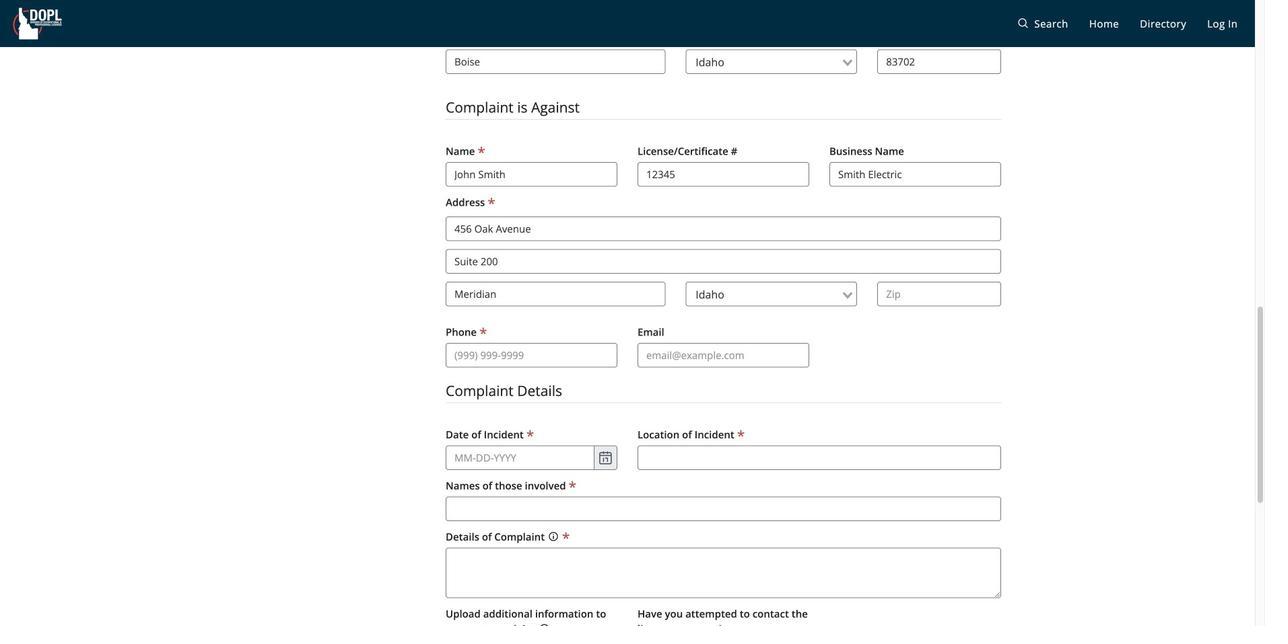 Task type: vqa. For each thing, say whether or not it's contained in the screenshot.
bottom City 'text field'
yes



Task type: describe. For each thing, give the bounding box(es) containing it.
1 vertical spatial info image
[[540, 624, 549, 627]]

phone element
[[446, 325, 487, 340]]

license/certificate # element
[[638, 144, 738, 159]]

Address Line 2 text field
[[446, 17, 1001, 41]]

name element
[[446, 144, 485, 159]]

none search field inside the search for option field
[[688, 283, 840, 306]]

address line 1 text field for the search for option field corresponding to zip text box
[[446, 217, 1001, 241]]

names of those involved element
[[446, 479, 577, 494]]

location of incident element
[[638, 428, 745, 443]]

search for option field for zip text field
[[686, 49, 857, 74]]

Zip text field
[[878, 282, 1001, 307]]

address line 1 text field for the search for option field associated with zip text field
[[446, 0, 1001, 9]]

city text field for address line 2 text field
[[446, 49, 666, 74]]

(999) 999-9999 telephone field
[[446, 343, 618, 368]]



Task type: locate. For each thing, give the bounding box(es) containing it.
Zip text field
[[878, 49, 1001, 74]]

email@example.com email field
[[638, 343, 809, 368]]

1 vertical spatial address line 1 text field
[[446, 217, 1001, 241]]

search for option field for zip text box
[[686, 282, 857, 307]]

None search field
[[688, 50, 840, 73]]

1 vertical spatial search for option field
[[686, 282, 857, 307]]

0 vertical spatial info image
[[549, 531, 558, 544]]

date of incident element
[[446, 428, 534, 443]]

City text field
[[446, 49, 666, 74], [446, 282, 666, 307]]

1 city text field from the top
[[446, 49, 666, 74]]

Address Line 2 text field
[[446, 250, 1001, 274]]

email element
[[638, 325, 665, 340]]

0 vertical spatial city text field
[[446, 49, 666, 74]]

None text field
[[446, 162, 618, 187], [638, 162, 809, 187], [638, 446, 1001, 471], [446, 497, 1001, 522], [446, 162, 618, 187], [638, 162, 809, 187], [638, 446, 1001, 471], [446, 497, 1001, 522]]

city text field for address line 2 text box
[[446, 282, 666, 307]]

address line 1 text field up address line 2 text box
[[446, 217, 1001, 241]]

search for option field down address line 2 text box
[[686, 282, 857, 307]]

address line 1 text field up address line 2 text field
[[446, 0, 1001, 9]]

0 vertical spatial search for option field
[[686, 49, 857, 74]]

business name element
[[830, 144, 904, 159]]

None text field
[[830, 162, 1001, 187], [446, 549, 1001, 599], [830, 162, 1001, 187], [446, 549, 1001, 599]]

1 address line 1 text field from the top
[[446, 0, 1001, 9]]

2 address line 1 text field from the top
[[446, 217, 1001, 241]]

info image
[[549, 531, 558, 544], [540, 624, 549, 627]]

Search for option field
[[686, 49, 857, 74], [686, 282, 857, 307]]

search image
[[1018, 17, 1029, 30]]

None search field
[[688, 283, 840, 306]]

0 vertical spatial address line 1 text field
[[446, 0, 1001, 9]]

Address Line 1 text field
[[446, 0, 1001, 9], [446, 217, 1001, 241]]

1 vertical spatial city text field
[[446, 282, 666, 307]]

1 search for option field from the top
[[686, 49, 857, 74]]

MM-DD-YYYY text field
[[446, 446, 595, 471]]

2 search for option field from the top
[[686, 282, 857, 307]]

search for option field down address line 2 text field
[[686, 49, 857, 74]]

2 city text field from the top
[[446, 282, 666, 307]]



